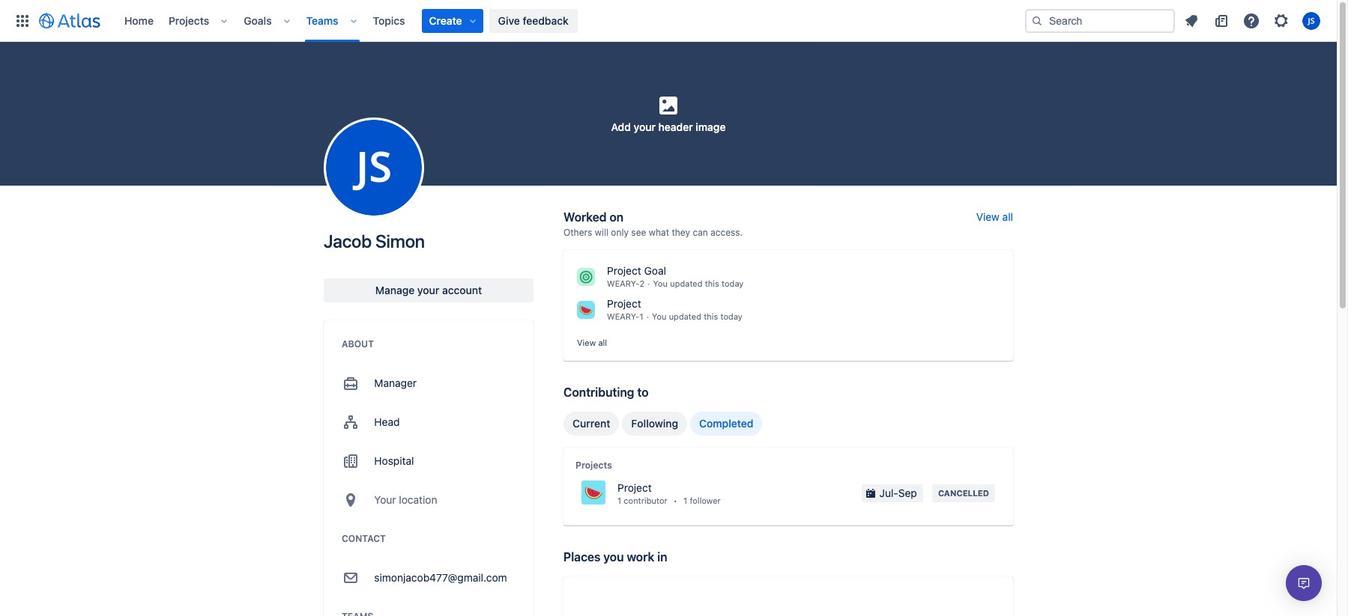 Task type: describe. For each thing, give the bounding box(es) containing it.
this for project
[[704, 312, 718, 321]]

settings image
[[1272, 12, 1290, 30]]

view for the rightmost view all link
[[976, 211, 1000, 223]]

to
[[637, 386, 649, 399]]

give feedback
[[498, 14, 569, 27]]

1 for 1 contributor
[[618, 496, 621, 506]]

on
[[610, 211, 624, 224]]

1 follower
[[683, 496, 721, 506]]

can
[[693, 227, 708, 238]]

your location
[[374, 494, 437, 507]]

your for account
[[417, 284, 439, 297]]

worked on
[[564, 211, 624, 224]]

follower
[[690, 496, 721, 506]]

contact
[[342, 534, 386, 545]]

create button
[[422, 9, 483, 33]]

access.
[[711, 227, 743, 238]]

others will only see what they can access.
[[564, 227, 743, 238]]

1 horizontal spatial view all link
[[976, 211, 1013, 223]]

current
[[573, 417, 610, 430]]

you updated this today for project goal
[[653, 279, 744, 289]]

you updated this today for project
[[652, 312, 743, 321]]

topics link
[[368, 9, 410, 33]]

home link
[[120, 9, 158, 33]]

you
[[603, 551, 624, 564]]

you for project
[[652, 312, 667, 321]]

today for project goal
[[722, 279, 744, 289]]

goal
[[644, 265, 666, 277]]

0 horizontal spatial all
[[598, 338, 607, 348]]

1 contributor
[[618, 496, 668, 506]]

home
[[124, 14, 154, 27]]

hospital
[[374, 455, 414, 468]]

weary-1
[[607, 312, 643, 321]]

give
[[498, 14, 520, 27]]

your
[[374, 494, 396, 507]]

in
[[657, 551, 667, 564]]

jacob
[[324, 231, 372, 252]]

give feedback button
[[489, 9, 578, 33]]

add your header image
[[611, 120, 726, 133]]

places you work in
[[564, 551, 667, 564]]

header
[[658, 120, 693, 133]]

switch to... image
[[13, 12, 31, 30]]

contributing to
[[564, 386, 649, 399]]

top element
[[9, 0, 1025, 42]]

1 horizontal spatial projects
[[576, 460, 612, 471]]

contributor
[[624, 496, 668, 506]]

weary- for project
[[607, 312, 640, 321]]

teams link
[[302, 9, 343, 33]]

manage your account link
[[324, 279, 534, 303]]

completed
[[699, 417, 754, 430]]

open intercom messenger image
[[1295, 575, 1313, 593]]

simonjacob477@gmail.com
[[374, 572, 507, 585]]

your for header
[[634, 120, 656, 133]]

current button
[[564, 412, 619, 436]]

updated for project
[[669, 312, 701, 321]]

0 vertical spatial project
[[607, 265, 641, 277]]

help image
[[1242, 12, 1260, 30]]



Task type: vqa. For each thing, say whether or not it's contained in the screenshot.
tooltip
no



Task type: locate. For each thing, give the bounding box(es) containing it.
you right weary-1
[[652, 312, 667, 321]]

topics
[[373, 14, 405, 27]]

completed button
[[690, 412, 762, 436]]

1 horizontal spatial 1
[[640, 312, 643, 321]]

view all
[[976, 211, 1013, 223], [577, 338, 607, 348]]

1 vertical spatial today
[[721, 312, 743, 321]]

group containing current
[[564, 412, 762, 436]]

0 vertical spatial updated
[[670, 279, 703, 289]]

updated right weary-1
[[669, 312, 701, 321]]

following button
[[622, 412, 687, 436]]

0 horizontal spatial view all link
[[577, 337, 607, 349]]

manage your account
[[375, 284, 482, 297]]

goals link
[[239, 9, 276, 33]]

1 vertical spatial you
[[652, 312, 667, 321]]

1 vertical spatial view all
[[577, 338, 607, 348]]

group
[[564, 412, 762, 436]]

create
[[429, 14, 462, 27]]

project
[[607, 265, 641, 277], [607, 298, 641, 310], [618, 482, 652, 494]]

location
[[399, 494, 437, 507]]

1 weary- from the top
[[607, 279, 640, 289]]

1 vertical spatial view all link
[[577, 337, 607, 349]]

weary- down weary-2
[[607, 312, 640, 321]]

0 vertical spatial view all
[[976, 211, 1013, 223]]

Search field
[[1025, 9, 1175, 33]]

only
[[611, 227, 629, 238]]

1 horizontal spatial all
[[1002, 211, 1013, 223]]

1 left contributor
[[618, 496, 621, 506]]

project up the 1 contributor
[[618, 482, 652, 494]]

0 vertical spatial you updated this today
[[653, 279, 744, 289]]

today for project
[[721, 312, 743, 321]]

you for project goal
[[653, 279, 668, 289]]

0 horizontal spatial your
[[417, 284, 439, 297]]

others
[[564, 227, 592, 238]]

weary- down project goal
[[607, 279, 640, 289]]

0 horizontal spatial view all
[[577, 338, 607, 348]]

1 down 2
[[640, 312, 643, 321]]

sep
[[898, 487, 917, 500]]

goals
[[244, 14, 272, 27]]

1 vertical spatial you updated this today
[[652, 312, 743, 321]]

manage
[[375, 284, 415, 297]]

weary-2
[[607, 279, 645, 289]]

banner containing home
[[0, 0, 1337, 42]]

updated right 2
[[670, 279, 703, 289]]

all
[[1002, 211, 1013, 223], [598, 338, 607, 348]]

following
[[631, 417, 678, 430]]

1 for 1 follower
[[683, 496, 687, 506]]

projects
[[169, 14, 209, 27], [576, 460, 612, 471]]

1 left 'follower'
[[683, 496, 687, 506]]

0 vertical spatial you
[[653, 279, 668, 289]]

project up weary-1
[[607, 298, 641, 310]]

jul-
[[879, 487, 898, 500]]

projects down current button
[[576, 460, 612, 471]]

they
[[672, 227, 690, 238]]

banner
[[0, 0, 1337, 42]]

project goal
[[607, 265, 666, 277]]

simon
[[375, 231, 425, 252]]

jul-sep
[[879, 487, 917, 500]]

2 horizontal spatial 1
[[683, 496, 687, 506]]

will
[[595, 227, 608, 238]]

manager
[[374, 377, 417, 390]]

view all for the rightmost view all link
[[976, 211, 1013, 223]]

you
[[653, 279, 668, 289], [652, 312, 667, 321]]

0 vertical spatial your
[[634, 120, 656, 133]]

notifications image
[[1183, 12, 1201, 30]]

what
[[649, 227, 669, 238]]

0 horizontal spatial view
[[577, 338, 596, 348]]

0 vertical spatial weary-
[[607, 279, 640, 289]]

today
[[722, 279, 744, 289], [721, 312, 743, 321]]

1 horizontal spatial view
[[976, 211, 1000, 223]]

worked
[[564, 211, 607, 224]]

projects link
[[164, 9, 214, 33]]

image
[[696, 120, 726, 133]]

0 vertical spatial today
[[722, 279, 744, 289]]

you updated this today
[[653, 279, 744, 289], [652, 312, 743, 321]]

1 vertical spatial all
[[598, 338, 607, 348]]

1 vertical spatial view
[[577, 338, 596, 348]]

1 vertical spatial your
[[417, 284, 439, 297]]

2 weary- from the top
[[607, 312, 640, 321]]

1
[[640, 312, 643, 321], [618, 496, 621, 506], [683, 496, 687, 506]]

view all for bottommost view all link
[[577, 338, 607, 348]]

2 vertical spatial project
[[618, 482, 652, 494]]

project up weary-2
[[607, 265, 641, 277]]

this for project goal
[[705, 279, 719, 289]]

1 vertical spatial this
[[704, 312, 718, 321]]

0 vertical spatial all
[[1002, 211, 1013, 223]]

0 horizontal spatial projects
[[169, 14, 209, 27]]

0 vertical spatial view
[[976, 211, 1000, 223]]

updated for project goal
[[670, 279, 703, 289]]

weary-
[[607, 279, 640, 289], [607, 312, 640, 321]]

projects right home
[[169, 14, 209, 27]]

1 vertical spatial updated
[[669, 312, 701, 321]]

your
[[634, 120, 656, 133], [417, 284, 439, 297]]

cancelled
[[938, 488, 989, 498]]

updated
[[670, 279, 703, 289], [669, 312, 701, 321]]

feedback
[[523, 14, 569, 27]]

jacob simon
[[324, 231, 425, 252]]

teams
[[306, 14, 338, 27]]

see
[[631, 227, 646, 238]]

your right manage
[[417, 284, 439, 297]]

places
[[564, 551, 601, 564]]

your right add
[[634, 120, 656, 133]]

0 vertical spatial projects
[[169, 14, 209, 27]]

1 vertical spatial weary-
[[607, 312, 640, 321]]

about
[[342, 339, 374, 350]]

view for bottommost view all link
[[577, 338, 596, 348]]

contributing
[[564, 386, 634, 399]]

add
[[611, 120, 631, 133]]

profile image actions image
[[365, 159, 383, 177]]

2
[[640, 279, 645, 289]]

search image
[[1031, 15, 1043, 27]]

account image
[[1302, 12, 1320, 30]]

your inside popup button
[[634, 120, 656, 133]]

add your header image button
[[602, 93, 735, 135]]

1 horizontal spatial your
[[634, 120, 656, 133]]

0 horizontal spatial 1
[[618, 496, 621, 506]]

0 vertical spatial this
[[705, 279, 719, 289]]

0 vertical spatial view all link
[[976, 211, 1013, 223]]

view all link
[[976, 211, 1013, 223], [577, 337, 607, 349]]

view
[[976, 211, 1000, 223], [577, 338, 596, 348]]

you down goal
[[653, 279, 668, 289]]

head
[[374, 416, 400, 429]]

this
[[705, 279, 719, 289], [704, 312, 718, 321]]

account
[[442, 284, 482, 297]]

1 vertical spatial projects
[[576, 460, 612, 471]]

1 vertical spatial project
[[607, 298, 641, 310]]

1 horizontal spatial view all
[[976, 211, 1013, 223]]

weary- for project goal
[[607, 279, 640, 289]]

work
[[627, 551, 654, 564]]

projects inside "top" "element"
[[169, 14, 209, 27]]



